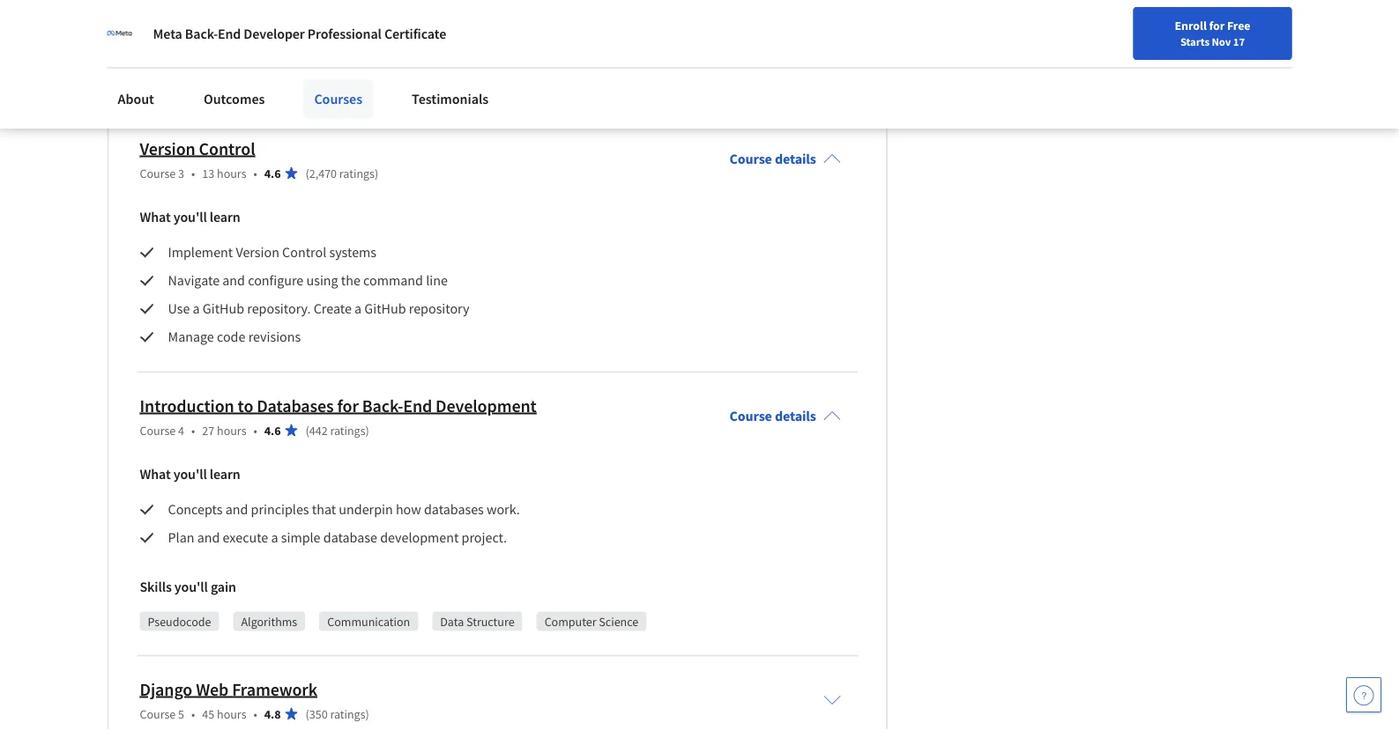 Task type: describe. For each thing, give the bounding box(es) containing it.
0 horizontal spatial a
[[193, 301, 200, 318]]

shell)
[[388, 73, 417, 89]]

introduction to databases for back-end development link
[[140, 395, 537, 417]]

development
[[380, 530, 459, 548]]

simple
[[281, 530, 321, 548]]

and for version
[[222, 272, 245, 290]]

that
[[312, 502, 336, 519]]

free
[[1227, 18, 1251, 34]]

45
[[202, 707, 214, 723]]

developer
[[244, 25, 305, 42]]

gain for algorithms
[[211, 579, 236, 597]]

project.
[[462, 530, 507, 548]]

ratings for to
[[330, 423, 366, 439]]

hours for to
[[217, 423, 246, 439]]

use a github repository. create a github repository
[[168, 301, 470, 318]]

you'll up implement at the left of page
[[173, 209, 207, 227]]

350
[[309, 707, 328, 723]]

to
[[238, 395, 253, 417]]

what for concepts and principles that underpin how databases work.
[[140, 466, 171, 484]]

( for to
[[306, 423, 309, 439]]

code
[[217, 329, 246, 346]]

and for and
[[197, 530, 220, 548]]

starts
[[1181, 34, 1210, 48]]

meta
[[153, 25, 182, 42]]

command
[[363, 272, 423, 290]]

introduction to databases for back-end development
[[140, 395, 537, 417]]

course 3 • 13 hours •
[[140, 166, 257, 182]]

learn for implement
[[210, 209, 240, 227]]

computer science
[[545, 615, 639, 630]]

details for introduction to databases for back-end development
[[775, 408, 816, 426]]

• right 13
[[254, 166, 257, 182]]

nov
[[1212, 34, 1231, 48]]

3
[[178, 166, 184, 182]]

meta image
[[107, 21, 132, 46]]

• right 4
[[191, 423, 195, 439]]

databases
[[257, 395, 334, 417]]

underpin
[[339, 502, 393, 519]]

bash
[[330, 73, 356, 89]]

create
[[314, 301, 352, 318]]

show notifications image
[[1161, 22, 1182, 43]]

( 350 ratings )
[[306, 707, 369, 723]]

databases
[[424, 502, 484, 519]]

systems
[[329, 244, 377, 262]]

outcomes
[[204, 90, 265, 108]]

framework
[[232, 679, 317, 701]]

navigate and configure using the command line
[[168, 272, 451, 290]]

0 vertical spatial back-
[[185, 25, 218, 42]]

version control
[[140, 138, 255, 160]]

bash (unix shell)
[[330, 73, 417, 89]]

(unix
[[358, 73, 385, 89]]

enroll
[[1175, 18, 1207, 34]]

revisions
[[248, 329, 301, 346]]

implement
[[168, 244, 233, 262]]

django
[[140, 679, 192, 701]]

enroll for free starts nov 17
[[1175, 18, 1251, 48]]

you'll up concepts
[[173, 466, 207, 484]]

4.6 for to
[[264, 423, 281, 439]]

django web framework link
[[140, 679, 317, 701]]

what for implement version control systems
[[140, 209, 171, 227]]

• right 3
[[191, 166, 195, 182]]

2 horizontal spatial a
[[355, 301, 362, 318]]

using
[[306, 272, 338, 290]]

manage code revisions
[[168, 329, 301, 346]]

execute
[[223, 530, 268, 548]]

0 horizontal spatial control
[[199, 138, 255, 160]]

structure
[[466, 615, 515, 630]]

outcomes link
[[193, 79, 275, 118]]

meta back-end developer professional certificate
[[153, 25, 446, 42]]

1 github from the left
[[203, 301, 244, 318]]

development
[[436, 395, 537, 417]]

) for introduction to databases for back-end development
[[366, 423, 369, 439]]

how
[[396, 502, 421, 519]]

2,470
[[309, 166, 337, 182]]

certificate
[[384, 25, 446, 42]]

) for version control
[[375, 166, 378, 182]]

data
[[440, 615, 464, 630]]

1 vertical spatial end
[[403, 395, 432, 417]]

1 horizontal spatial back-
[[362, 395, 403, 417]]

configure
[[248, 272, 304, 290]]

professional
[[308, 25, 382, 42]]

course details for introduction to databases for back-end development
[[730, 408, 816, 426]]

( 2,470 ratings )
[[306, 166, 378, 182]]

course for introduction to databases for back-end development
[[140, 423, 176, 439]]

course for django web framework
[[140, 707, 176, 723]]

introduction
[[140, 395, 234, 417]]



Task type: vqa. For each thing, say whether or not it's contained in the screenshot.
"Computer Science"
yes



Task type: locate. For each thing, give the bounding box(es) containing it.
2 ( from the top
[[306, 423, 309, 439]]

back- right 'meta'
[[185, 25, 218, 42]]

1 vertical spatial skills you'll gain
[[140, 579, 236, 597]]

)
[[375, 166, 378, 182], [366, 423, 369, 439], [366, 707, 369, 723]]

course 4 • 27 hours •
[[140, 423, 257, 439]]

courses
[[314, 90, 362, 108]]

0 vertical spatial ratings
[[339, 166, 375, 182]]

end
[[218, 25, 241, 42], [403, 395, 432, 417]]

communication
[[327, 615, 410, 630]]

repository
[[409, 301, 470, 318]]

ratings
[[339, 166, 375, 182], [330, 423, 366, 439], [330, 707, 366, 723]]

1 horizontal spatial control
[[282, 244, 326, 262]]

coursera image
[[21, 14, 133, 43]]

1 vertical spatial back-
[[362, 395, 403, 417]]

1 horizontal spatial end
[[403, 395, 432, 417]]

learn up implement at the left of page
[[210, 209, 240, 227]]

skills up pseudocode
[[140, 579, 172, 597]]

4.6 for control
[[264, 166, 281, 182]]

1 vertical spatial skills
[[140, 579, 172, 597]]

skills you'll gain for bash (unix shell)
[[140, 38, 236, 55]]

1 vertical spatial gain
[[211, 579, 236, 597]]

0 vertical spatial )
[[375, 166, 378, 182]]

13
[[202, 166, 214, 182]]

work.
[[487, 502, 520, 519]]

and right navigate at the top of page
[[222, 272, 245, 290]]

science
[[599, 615, 639, 630]]

•
[[191, 166, 195, 182], [254, 166, 257, 182], [191, 423, 195, 439], [254, 423, 257, 439], [191, 707, 195, 723], [254, 707, 257, 723]]

a left simple
[[271, 530, 278, 548]]

1 vertical spatial learn
[[210, 466, 240, 484]]

and up execute at bottom
[[225, 502, 248, 519]]

help center image
[[1354, 685, 1375, 706]]

1 ( from the top
[[306, 166, 309, 182]]

2 vertical spatial )
[[366, 707, 369, 723]]

gain left developer
[[211, 38, 236, 55]]

1 vertical spatial (
[[306, 423, 309, 439]]

0 vertical spatial for
[[1209, 18, 1225, 34]]

4.6 down "databases"
[[264, 423, 281, 439]]

course details for version control
[[730, 151, 816, 168]]

what you'll learn up implement at the left of page
[[140, 209, 240, 227]]

1 horizontal spatial a
[[271, 530, 278, 548]]

1 skills you'll gain from the top
[[140, 38, 236, 55]]

2 vertical spatial ratings
[[330, 707, 366, 723]]

navigate
[[168, 272, 220, 290]]

details
[[775, 151, 816, 168], [775, 408, 816, 426]]

2 vertical spatial hours
[[217, 707, 246, 723]]

2 what from the top
[[140, 466, 171, 484]]

1 hours from the top
[[217, 166, 246, 182]]

1 vertical spatial details
[[775, 408, 816, 426]]

) right 2,470
[[375, 166, 378, 182]]

and right "plan"
[[197, 530, 220, 548]]

442
[[309, 423, 328, 439]]

you'll up the outcomes link
[[174, 38, 208, 55]]

version up 3
[[140, 138, 195, 160]]

2 details from the top
[[775, 408, 816, 426]]

github up "code"
[[203, 301, 244, 318]]

what you'll learn
[[140, 209, 240, 227], [140, 466, 240, 484]]

details for version control
[[775, 151, 816, 168]]

plan
[[168, 530, 194, 548]]

) for django web framework
[[366, 707, 369, 723]]

a right the create
[[355, 301, 362, 318]]

course for version control
[[140, 166, 176, 182]]

2 4.6 from the top
[[264, 423, 281, 439]]

control up 13
[[199, 138, 255, 160]]

what you'll learn for implement
[[140, 209, 240, 227]]

the
[[341, 272, 361, 290]]

what up concepts
[[140, 466, 171, 484]]

3 ( from the top
[[306, 707, 309, 723]]

ratings for web
[[330, 707, 366, 723]]

1 vertical spatial )
[[366, 423, 369, 439]]

0 vertical spatial learn
[[210, 209, 240, 227]]

1 gain from the top
[[211, 38, 236, 55]]

manage
[[168, 329, 214, 346]]

end left developer
[[218, 25, 241, 42]]

concepts
[[168, 502, 223, 519]]

0 vertical spatial hours
[[217, 166, 246, 182]]

what up implement at the left of page
[[140, 209, 171, 227]]

• right 5
[[191, 707, 195, 723]]

plan and execute a simple database development project.
[[168, 530, 507, 548]]

( down courses link
[[306, 166, 309, 182]]

hours right 45
[[217, 707, 246, 723]]

skills for bash (unix shell)
[[140, 38, 172, 55]]

course details button for version control
[[716, 126, 855, 193]]

version control link
[[140, 138, 255, 160]]

1 vertical spatial 4.6
[[264, 423, 281, 439]]

( down "databases"
[[306, 423, 309, 439]]

1 vertical spatial ratings
[[330, 423, 366, 439]]

2 gain from the top
[[211, 579, 236, 597]]

1 vertical spatial version
[[236, 244, 279, 262]]

repository.
[[247, 301, 311, 318]]

0 vertical spatial end
[[218, 25, 241, 42]]

4.8
[[264, 707, 281, 723]]

pseudocode
[[148, 615, 211, 630]]

line
[[426, 272, 448, 290]]

course
[[730, 151, 772, 168], [140, 166, 176, 182], [730, 408, 772, 426], [140, 423, 176, 439], [140, 707, 176, 723]]

2 skills you'll gain from the top
[[140, 579, 236, 597]]

skills
[[140, 38, 172, 55], [140, 579, 172, 597]]

1 vertical spatial what
[[140, 466, 171, 484]]

1 vertical spatial control
[[282, 244, 326, 262]]

2 course details from the top
[[730, 408, 816, 426]]

control
[[199, 138, 255, 160], [282, 244, 326, 262]]

what
[[140, 209, 171, 227], [140, 466, 171, 484]]

0 vertical spatial what
[[140, 209, 171, 227]]

( for control
[[306, 166, 309, 182]]

None search field
[[251, 11, 675, 46]]

concepts and principles that underpin how databases work.
[[168, 502, 520, 519]]

0 horizontal spatial version
[[140, 138, 195, 160]]

1 horizontal spatial for
[[1209, 18, 1225, 34]]

1 vertical spatial course details
[[730, 408, 816, 426]]

1 horizontal spatial version
[[236, 244, 279, 262]]

0 vertical spatial course details button
[[716, 126, 855, 193]]

0 vertical spatial skills you'll gain
[[140, 38, 236, 55]]

hours right 27
[[217, 423, 246, 439]]

you'll
[[174, 38, 208, 55], [173, 209, 207, 227], [173, 466, 207, 484], [174, 579, 208, 597]]

you'll up pseudocode
[[174, 579, 208, 597]]

2 what you'll learn from the top
[[140, 466, 240, 484]]

testimonials
[[412, 90, 489, 108]]

course details button for introduction to databases for back-end development
[[716, 384, 855, 451]]

what you'll learn up concepts
[[140, 466, 240, 484]]

1 what you'll learn from the top
[[140, 209, 240, 227]]

ratings for control
[[339, 166, 375, 182]]

course 5 • 45 hours •
[[140, 707, 257, 723]]

github
[[203, 301, 244, 318], [364, 301, 406, 318]]

0 vertical spatial 4.6
[[264, 166, 281, 182]]

• down "databases"
[[254, 423, 257, 439]]

2 vertical spatial and
[[197, 530, 220, 548]]

0 vertical spatial course details
[[730, 151, 816, 168]]

django web framework
[[140, 679, 317, 701]]

0 vertical spatial what you'll learn
[[140, 209, 240, 227]]

3 hours from the top
[[217, 707, 246, 723]]

computer
[[545, 615, 597, 630]]

web
[[196, 679, 229, 701]]

2 vertical spatial (
[[306, 707, 309, 723]]

gain for bash (unix shell)
[[211, 38, 236, 55]]

menu item
[[1029, 18, 1143, 75]]

implement version control systems
[[168, 244, 379, 262]]

1 what from the top
[[140, 209, 171, 227]]

back-
[[185, 25, 218, 42], [362, 395, 403, 417]]

hours for control
[[217, 166, 246, 182]]

ratings right 2,470
[[339, 166, 375, 182]]

a
[[193, 301, 200, 318], [355, 301, 362, 318], [271, 530, 278, 548]]

(
[[306, 166, 309, 182], [306, 423, 309, 439], [306, 707, 309, 723]]

a right use
[[193, 301, 200, 318]]

) right 350
[[366, 707, 369, 723]]

5
[[178, 707, 184, 723]]

1 details from the top
[[775, 151, 816, 168]]

principles
[[251, 502, 309, 519]]

) down introduction to databases for back-end development
[[366, 423, 369, 439]]

4
[[178, 423, 184, 439]]

1 vertical spatial what you'll learn
[[140, 466, 240, 484]]

for
[[1209, 18, 1225, 34], [337, 395, 359, 417]]

1 vertical spatial hours
[[217, 423, 246, 439]]

skills you'll gain up pseudocode
[[140, 579, 236, 597]]

hours for web
[[217, 707, 246, 723]]

0 vertical spatial skills
[[140, 38, 172, 55]]

algorithms
[[241, 615, 297, 630]]

use
[[168, 301, 190, 318]]

0 vertical spatial version
[[140, 138, 195, 160]]

1 vertical spatial for
[[337, 395, 359, 417]]

for up ( 442 ratings )
[[337, 395, 359, 417]]

course details
[[730, 151, 816, 168], [730, 408, 816, 426]]

4.6 left 2,470
[[264, 166, 281, 182]]

1 horizontal spatial github
[[364, 301, 406, 318]]

database
[[323, 530, 377, 548]]

0 horizontal spatial end
[[218, 25, 241, 42]]

( right 4.8 at the bottom of page
[[306, 707, 309, 723]]

learn
[[210, 209, 240, 227], [210, 466, 240, 484]]

2 course details button from the top
[[716, 384, 855, 451]]

1 vertical spatial course details button
[[716, 384, 855, 451]]

courses link
[[304, 79, 373, 118]]

0 vertical spatial details
[[775, 151, 816, 168]]

0 horizontal spatial for
[[337, 395, 359, 417]]

hours right 13
[[217, 166, 246, 182]]

0 horizontal spatial back-
[[185, 25, 218, 42]]

0 vertical spatial gain
[[211, 38, 236, 55]]

1 learn from the top
[[210, 209, 240, 227]]

0 vertical spatial (
[[306, 166, 309, 182]]

skills you'll gain for algorithms
[[140, 579, 236, 597]]

what you'll learn for concepts
[[140, 466, 240, 484]]

27
[[202, 423, 214, 439]]

gain down execute at bottom
[[211, 579, 236, 597]]

1 vertical spatial and
[[225, 502, 248, 519]]

0 horizontal spatial github
[[203, 301, 244, 318]]

for up nov at the right top
[[1209, 18, 1225, 34]]

control up navigate and configure using the command line
[[282, 244, 326, 262]]

version up configure at left
[[236, 244, 279, 262]]

0 vertical spatial and
[[222, 272, 245, 290]]

2 github from the left
[[364, 301, 406, 318]]

data structure
[[440, 615, 515, 630]]

learn up concepts
[[210, 466, 240, 484]]

• left 4.8 at the bottom of page
[[254, 707, 257, 723]]

0 vertical spatial control
[[199, 138, 255, 160]]

2 learn from the top
[[210, 466, 240, 484]]

back- up ( 442 ratings )
[[362, 395, 403, 417]]

learn for concepts
[[210, 466, 240, 484]]

2 skills from the top
[[140, 579, 172, 597]]

github down command
[[364, 301, 406, 318]]

skills right meta image
[[140, 38, 172, 55]]

skills you'll gain up the outcomes link
[[140, 38, 236, 55]]

about
[[118, 90, 154, 108]]

( 442 ratings )
[[306, 423, 369, 439]]

2 hours from the top
[[217, 423, 246, 439]]

17
[[1233, 34, 1245, 48]]

gain
[[211, 38, 236, 55], [211, 579, 236, 597]]

1 course details from the top
[[730, 151, 816, 168]]

for inside enroll for free starts nov 17
[[1209, 18, 1225, 34]]

1 course details button from the top
[[716, 126, 855, 193]]

about link
[[107, 79, 165, 118]]

ratings down introduction to databases for back-end development
[[330, 423, 366, 439]]

skills for algorithms
[[140, 579, 172, 597]]

1 skills from the top
[[140, 38, 172, 55]]

( for web
[[306, 707, 309, 723]]

1 4.6 from the top
[[264, 166, 281, 182]]

ratings right 350
[[330, 707, 366, 723]]

testimonials link
[[401, 79, 499, 118]]

end left development
[[403, 395, 432, 417]]



